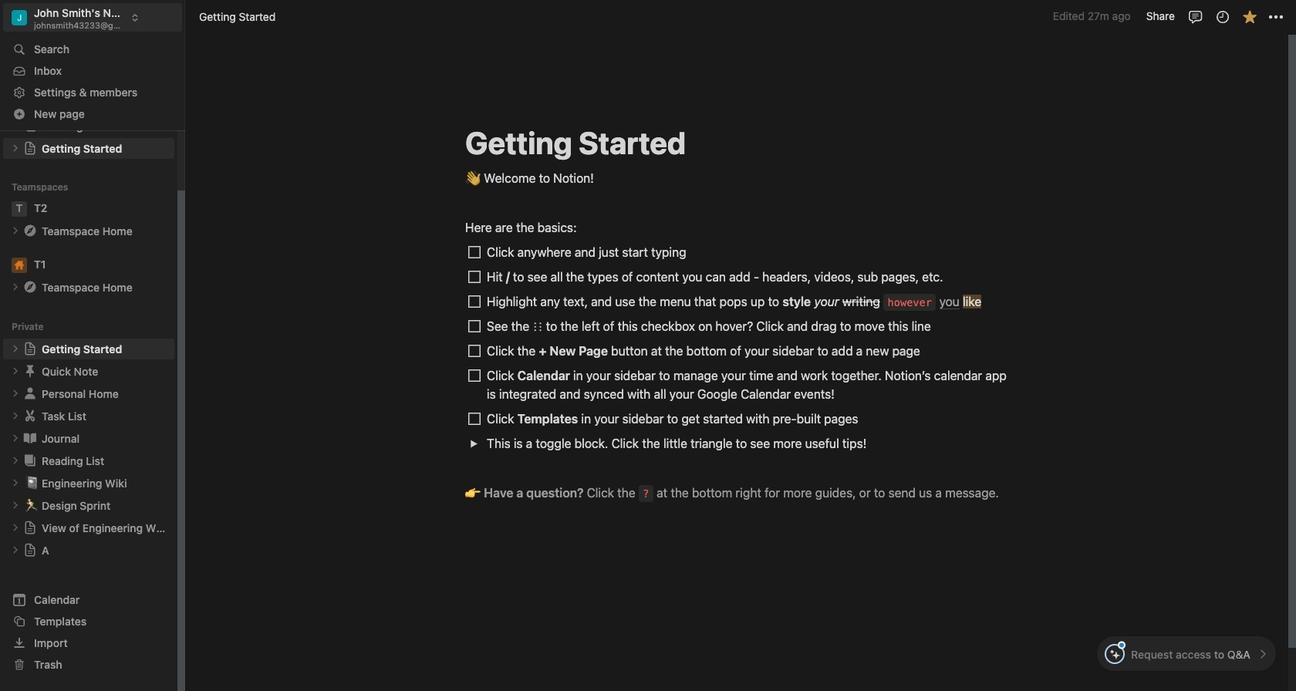 Task type: vqa. For each thing, say whether or not it's contained in the screenshot.
Change page icon corresponding to 4th Close image from the bottom of the page
no



Task type: describe. For each thing, give the bounding box(es) containing it.
updates image
[[1215, 9, 1231, 24]]

2 open image from the top
[[11, 367, 20, 376]]

t image
[[12, 201, 27, 217]]

4 open image from the top
[[11, 501, 20, 510]]

🏃 image
[[25, 496, 39, 514]]



Task type: locate. For each thing, give the bounding box(es) containing it.
open image
[[11, 226, 20, 236], [11, 283, 20, 292], [11, 344, 20, 354], [11, 389, 20, 398], [11, 434, 20, 443], [470, 440, 478, 448], [11, 456, 20, 466], [11, 479, 20, 488], [11, 546, 20, 555]]

📓 image
[[25, 474, 39, 492]]

open image
[[11, 144, 20, 153], [11, 367, 20, 376], [11, 412, 20, 421], [11, 501, 20, 510], [11, 523, 20, 533]]

3 open image from the top
[[11, 412, 20, 421]]

favorited image
[[1242, 9, 1258, 24]]

1 open image from the top
[[11, 144, 20, 153]]

comments image
[[1188, 9, 1204, 24]]

5 open image from the top
[[11, 523, 20, 533]]

👋 image
[[465, 167, 481, 188]]

👉 image
[[465, 482, 481, 502]]

change page icon image
[[23, 141, 37, 155], [22, 223, 38, 239], [22, 280, 38, 295], [23, 342, 37, 356], [22, 364, 38, 379], [22, 386, 38, 402], [22, 408, 38, 424], [22, 431, 38, 446], [22, 453, 38, 469], [23, 521, 37, 535], [23, 544, 37, 557]]



